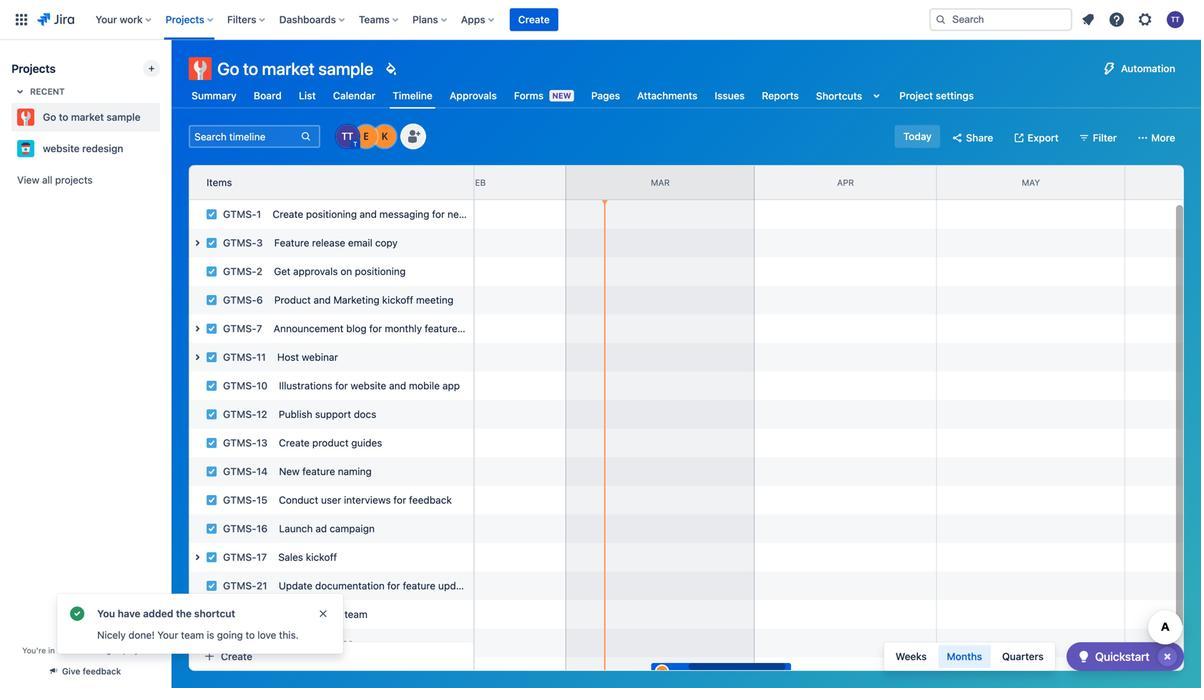 Task type: describe. For each thing, give the bounding box(es) containing it.
docs
[[354, 409, 376, 420]]

done!
[[128, 630, 155, 641]]

0 vertical spatial market
[[262, 59, 315, 79]]

redesign
[[82, 143, 123, 154]]

project
[[123, 646, 149, 656]]

quickstart button
[[1067, 643, 1184, 671]]

row containing gtms-17
[[182, 540, 473, 572]]

0 horizontal spatial kickoff
[[306, 552, 337, 563]]

row containing gtms-11
[[182, 340, 473, 372]]

team for dev
[[344, 609, 368, 621]]

webinar
[[302, 351, 338, 363]]

help image
[[1108, 11, 1125, 28]]

row containing gtms-12
[[182, 397, 473, 429]]

gtms-24 link
[[223, 637, 269, 649]]

on
[[341, 266, 352, 277]]

create inside primary element
[[518, 14, 550, 25]]

10
[[256, 380, 268, 392]]

feature right new
[[469, 208, 502, 220]]

tab list containing timeline
[[180, 83, 985, 109]]

shortcut
[[194, 608, 235, 620]]

more button
[[1131, 127, 1184, 149]]

blitz
[[280, 609, 300, 621]]

gtms-11 link
[[223, 351, 266, 363]]

sidebar navigation image
[[156, 57, 187, 86]]

gtms- for 24
[[223, 637, 256, 649]]

filters button
[[223, 8, 271, 31]]

months button
[[938, 646, 991, 669]]

row containing gtms-15
[[182, 483, 473, 515]]

give
[[62, 667, 80, 677]]

task image for gtms-2
[[206, 266, 217, 277]]

add people image
[[405, 128, 422, 145]]

0 vertical spatial go
[[217, 59, 239, 79]]

gtms- for 15
[[223, 494, 256, 506]]

0 vertical spatial positioning
[[306, 208, 357, 220]]

gtms- for 25
[[223, 666, 256, 678]]

row containing gtms-24
[[189, 629, 473, 658]]

positioning inside row
[[355, 266, 406, 277]]

1 horizontal spatial kickoff
[[382, 294, 413, 306]]

1 horizontal spatial your
[[157, 630, 178, 641]]

row containing gtms-10
[[182, 368, 473, 400]]

dashboards
[[279, 14, 336, 25]]

2 vertical spatial to
[[246, 630, 255, 641]]

feedback inside timeline grid
[[409, 494, 452, 506]]

new for new workspace
[[280, 637, 301, 649]]

update
[[438, 580, 471, 592]]

share
[[966, 132, 993, 144]]

gtms-3 link
[[223, 237, 263, 249]]

row containing gtms-13
[[182, 425, 473, 458]]

21
[[256, 580, 267, 592]]

appswitcher icon image
[[13, 11, 30, 28]]

months
[[947, 651, 982, 663]]

filters
[[227, 14, 256, 25]]

gtms-22 link
[[223, 609, 269, 621]]

gtms- for 17
[[223, 552, 256, 563]]

row containing gtms-16
[[182, 511, 473, 543]]

this.
[[279, 630, 299, 641]]

you're
[[22, 646, 46, 656]]

view all projects link
[[11, 167, 160, 193]]

campaign
[[330, 523, 375, 535]]

give feedback
[[62, 667, 121, 677]]

group containing weeks
[[887, 646, 1052, 669]]

summary link
[[189, 83, 239, 109]]

cell for row containing gtms-17
[[189, 543, 473, 572]]

show child issues image for gtms-11
[[189, 349, 206, 366]]

gtms-21
[[223, 580, 267, 592]]

feature down product
[[302, 466, 335, 478]]

have
[[118, 608, 140, 620]]

gtms-12 link
[[223, 409, 267, 420]]

items row group
[[189, 165, 473, 200]]

new for new
[[552, 91, 571, 100]]

automation button
[[1095, 57, 1184, 80]]

settings image
[[1137, 11, 1154, 28]]

2
[[256, 266, 263, 277]]

Search timeline text field
[[190, 127, 299, 147]]

notifications image
[[1080, 11, 1097, 28]]

marketing
[[333, 294, 380, 306]]

cell for row containing gtms-3
[[189, 229, 473, 257]]

product and marketing kickoff meeting
[[274, 294, 454, 306]]

today
[[903, 130, 932, 142]]

new feature naming
[[279, 466, 372, 478]]

sales kickoff
[[278, 552, 337, 563]]

task image for gtms-1
[[206, 209, 217, 220]]

quarters
[[1002, 651, 1044, 663]]

task image for gtms-16
[[206, 523, 217, 535]]

create down gtms-24 link
[[221, 651, 252, 663]]

11
[[256, 351, 266, 363]]

mar
[[651, 178, 670, 188]]

naming
[[338, 466, 372, 478]]

teams
[[359, 14, 390, 25]]

dev
[[325, 609, 342, 621]]

for up support
[[335, 380, 348, 392]]

gtms-16
[[223, 523, 268, 535]]

gtms- for 12
[[223, 409, 256, 420]]

for left new
[[432, 208, 445, 220]]

task image for gtms-14
[[206, 466, 217, 478]]

2 horizontal spatial and
[[389, 380, 406, 392]]

your profile and settings image
[[1167, 11, 1184, 28]]

love
[[258, 630, 276, 641]]

your work button
[[91, 8, 157, 31]]

create up the feature at the left of the page
[[273, 208, 303, 220]]

22
[[256, 609, 269, 621]]

website inside timeline grid
[[351, 380, 386, 392]]

interviews
[[344, 494, 391, 506]]

15
[[256, 494, 267, 506]]

gtms-17 link
[[223, 552, 267, 563]]

export
[[1028, 132, 1059, 144]]

all
[[42, 174, 52, 186]]

create project image
[[146, 63, 157, 74]]

launch
[[279, 523, 313, 535]]

gtms-13
[[223, 437, 268, 449]]

gtms- for 2
[[223, 266, 256, 277]]

3
[[256, 237, 263, 249]]

0 horizontal spatial create button
[[189, 643, 473, 671]]

gtms-22
[[223, 609, 269, 621]]

gtms- for 16
[[223, 523, 256, 535]]

issues link
[[712, 83, 748, 109]]

sales
[[278, 552, 303, 563]]

let it be
[[280, 666, 318, 678]]

task image for gtms-7
[[206, 323, 217, 335]]

launch ad campaign
[[279, 523, 375, 535]]

6
[[256, 294, 263, 306]]

timeline grid
[[13, 165, 1201, 689]]

banner containing your work
[[0, 0, 1201, 40]]

task image for gtms-13
[[206, 438, 217, 449]]

12
[[256, 409, 267, 420]]

support
[[315, 409, 351, 420]]

14
[[256, 466, 268, 478]]

gtms- for 22
[[223, 609, 256, 621]]

search image
[[935, 14, 947, 25]]

dismiss image
[[317, 608, 329, 620]]

gtms-2
[[223, 266, 263, 277]]

check image
[[1075, 648, 1092, 666]]

row containing gtms-6
[[182, 282, 473, 315]]

team for your
[[181, 630, 204, 641]]

view
[[17, 174, 39, 186]]

gtms-14
[[223, 466, 268, 478]]

task image for gtms-24
[[206, 638, 217, 649]]

gtms- for 21
[[223, 580, 256, 592]]

gtms-11
[[223, 351, 266, 363]]

apps
[[461, 14, 485, 25]]



Task type: vqa. For each thing, say whether or not it's contained in the screenshot.


Task type: locate. For each thing, give the bounding box(es) containing it.
show child issues image for gtms-7
[[189, 320, 206, 337]]

website up the view all projects
[[43, 143, 80, 154]]

row down launch ad campaign
[[182, 540, 473, 572]]

task image for gtms-17
[[206, 552, 217, 563]]

task image for gtms-21
[[206, 581, 217, 592]]

8 gtms- from the top
[[223, 409, 256, 420]]

sample up redesign at top
[[107, 111, 141, 123]]

publish support docs
[[279, 409, 376, 420]]

feature down meeting
[[425, 323, 457, 335]]

in
[[48, 646, 55, 656]]

feedback inside button
[[83, 667, 121, 677]]

team inside timeline grid
[[344, 609, 368, 621]]

0 horizontal spatial team
[[181, 630, 204, 641]]

task image
[[206, 209, 217, 220], [206, 237, 217, 249], [206, 295, 217, 306], [206, 323, 217, 335], [206, 409, 217, 420], [206, 438, 217, 449], [206, 495, 217, 506], [206, 609, 217, 621]]

create down publish
[[279, 437, 310, 449]]

gtms- up gtms-15 link
[[223, 466, 256, 478]]

gtms- down gtms-7
[[223, 351, 256, 363]]

team right 'dev'
[[344, 609, 368, 621]]

you have added the shortcut
[[97, 608, 235, 620]]

for right blog
[[369, 323, 382, 335]]

1 show child issues image from the top
[[189, 235, 206, 252]]

8 task image from the top
[[206, 609, 217, 621]]

reports link
[[759, 83, 802, 109]]

gtms- up going
[[223, 609, 256, 621]]

create inside row
[[279, 437, 310, 449]]

approvals link
[[447, 83, 500, 109]]

and up email
[[360, 208, 377, 220]]

2 vertical spatial new
[[280, 637, 301, 649]]

add to starred image for website redesign
[[156, 140, 173, 157]]

2 cell from the top
[[189, 315, 498, 343]]

cell for row containing gtms-7
[[189, 315, 498, 343]]

gtms- up gtms-13
[[223, 409, 256, 420]]

2 vertical spatial and
[[389, 380, 406, 392]]

task image down shortcut
[[206, 638, 217, 649]]

4 task image from the top
[[206, 466, 217, 478]]

1 column header from the left
[[13, 166, 202, 199]]

4 cell from the top
[[189, 543, 473, 572]]

illustrations
[[279, 380, 332, 392]]

gtms- up gtms-7
[[223, 294, 256, 306]]

0 horizontal spatial website
[[43, 143, 80, 154]]

gtms-15 link
[[223, 494, 267, 506]]

1 vertical spatial your
[[157, 630, 178, 641]]

project settings link
[[897, 83, 977, 109]]

row down user
[[182, 511, 473, 543]]

product
[[312, 437, 349, 449]]

go to market sample up list
[[217, 59, 373, 79]]

task image left gtms-13
[[206, 438, 217, 449]]

cell containing gtms-17
[[189, 543, 473, 572]]

approvals
[[450, 90, 497, 102]]

6 task image from the top
[[206, 552, 217, 563]]

for right interviews
[[394, 494, 406, 506]]

25
[[256, 666, 269, 678]]

9 gtms- from the top
[[223, 437, 256, 449]]

feedback down managed
[[83, 667, 121, 677]]

0 horizontal spatial your
[[96, 14, 117, 25]]

0 vertical spatial show child issues image
[[189, 235, 206, 252]]

weeks
[[896, 651, 927, 663]]

1 vertical spatial sample
[[107, 111, 141, 123]]

0 vertical spatial kickoff
[[382, 294, 413, 306]]

4 gtms- from the top
[[223, 294, 256, 306]]

gtms- for 1
[[223, 208, 256, 220]]

to
[[243, 59, 258, 79], [59, 111, 68, 123], [246, 630, 255, 641]]

task image left gtms-2 link
[[206, 266, 217, 277]]

13 gtms- from the top
[[223, 552, 256, 563]]

row down release at top
[[182, 254, 473, 286]]

gtms- down gtms-1 link on the left
[[223, 237, 256, 249]]

with
[[303, 609, 322, 621]]

row up dismiss "icon"
[[182, 568, 473, 601]]

nicely
[[97, 630, 126, 641]]

show child issues image
[[189, 235, 206, 252], [189, 320, 206, 337], [189, 349, 206, 366]]

items
[[207, 177, 232, 188]]

row group containing gtms-1
[[182, 200, 502, 689]]

1 horizontal spatial website
[[351, 380, 386, 392]]

task image for gtms-15
[[206, 495, 217, 506]]

task image left gtms-12
[[206, 409, 217, 420]]

3 show child issues image from the top
[[189, 349, 206, 366]]

1 vertical spatial market
[[71, 111, 104, 123]]

gtms- for 13
[[223, 437, 256, 449]]

apr
[[837, 178, 854, 188]]

1 cell from the top
[[189, 229, 473, 257]]

gtms- for 14
[[223, 466, 256, 478]]

1 vertical spatial new
[[279, 466, 300, 478]]

0 horizontal spatial feedback
[[83, 667, 121, 677]]

1 vertical spatial to
[[59, 111, 68, 123]]

0 horizontal spatial market
[[71, 111, 104, 123]]

sample up calendar
[[318, 59, 373, 79]]

your inside popup button
[[96, 14, 117, 25]]

2 column header from the left
[[202, 166, 390, 199]]

gtms-12
[[223, 409, 267, 420]]

team left is
[[181, 630, 204, 641]]

update
[[279, 580, 313, 592]]

4 task image from the top
[[206, 323, 217, 335]]

cell down marketing at the top
[[189, 315, 498, 343]]

kickoff
[[382, 294, 413, 306], [306, 552, 337, 563]]

0 horizontal spatial projects
[[11, 62, 56, 75]]

2 add to starred image from the top
[[156, 140, 173, 157]]

your left work
[[96, 14, 117, 25]]

new right forms
[[552, 91, 571, 100]]

task image left gtms-1
[[206, 209, 217, 220]]

dismiss quickstart image
[[1156, 646, 1179, 669]]

1 task image from the top
[[206, 266, 217, 277]]

row down webinar
[[182, 368, 473, 400]]

row down announcement
[[182, 340, 473, 372]]

gtms- for 7
[[223, 323, 256, 335]]

dashboards button
[[275, 8, 350, 31]]

your
[[96, 14, 117, 25], [157, 630, 178, 641]]

2 gtms- from the top
[[223, 237, 256, 249]]

cell down launch ad campaign
[[189, 543, 473, 572]]

add to starred image
[[156, 109, 173, 126], [156, 140, 173, 157]]

new for new feature naming
[[279, 466, 300, 478]]

1 gtms- from the top
[[223, 208, 256, 220]]

workspace
[[304, 637, 353, 649]]

show child issues image for gtms-3
[[189, 235, 206, 252]]

user
[[321, 494, 341, 506]]

task image for gtms-10
[[206, 380, 217, 392]]

cell containing gtms-7
[[189, 315, 498, 343]]

list
[[299, 90, 316, 102]]

0 vertical spatial sample
[[318, 59, 373, 79]]

row down publish support docs
[[182, 425, 473, 458]]

0 horizontal spatial sample
[[107, 111, 141, 123]]

reports
[[762, 90, 799, 102]]

feature left update
[[403, 580, 436, 592]]

7 task image from the top
[[206, 495, 217, 506]]

11 gtms- from the top
[[223, 494, 256, 506]]

row containing gtms-7
[[182, 311, 498, 343]]

0 vertical spatial create button
[[510, 8, 558, 31]]

team-
[[64, 646, 86, 656]]

7 gtms- from the top
[[223, 380, 256, 392]]

success image
[[69, 606, 86, 623]]

1 horizontal spatial go
[[217, 59, 239, 79]]

2 task image from the top
[[206, 352, 217, 363]]

to left "24" at the left of the page
[[246, 630, 255, 641]]

task image for gtms-6
[[206, 295, 217, 306]]

task image left gtms-15 link
[[206, 495, 217, 506]]

task image for gtms-22
[[206, 609, 217, 621]]

host
[[277, 351, 299, 363]]

group
[[887, 646, 1052, 669]]

your down you have added the shortcut at the bottom left of page
[[157, 630, 178, 641]]

summary
[[192, 90, 237, 102]]

row down marketing at the top
[[182, 311, 498, 343]]

gtms- down gtms-24
[[223, 666, 256, 678]]

to down recent
[[59, 111, 68, 123]]

1 horizontal spatial team
[[344, 609, 368, 621]]

announcement blog for monthly feature updates
[[274, 323, 498, 335]]

1 horizontal spatial sample
[[318, 59, 373, 79]]

gtms-10
[[223, 380, 268, 392]]

gtms- left love in the left bottom of the page
[[223, 637, 256, 649]]

row group
[[182, 200, 502, 689]]

website
[[43, 143, 80, 154], [351, 380, 386, 392]]

0 vertical spatial and
[[360, 208, 377, 220]]

you
[[97, 608, 115, 620]]

timeline
[[393, 90, 433, 101]]

tab list
[[180, 83, 985, 109]]

is
[[207, 630, 214, 641]]

row containing gtms-2
[[182, 254, 473, 286]]

add to starred image down sidebar navigation icon
[[156, 109, 173, 126]]

gtms- down 'gtms-3'
[[223, 266, 256, 277]]

task image left gtms-6 link
[[206, 295, 217, 306]]

new
[[552, 91, 571, 100], [279, 466, 300, 478], [280, 637, 301, 649]]

7 task image from the top
[[206, 581, 217, 592]]

6 gtms- from the top
[[223, 351, 256, 363]]

publish
[[279, 409, 312, 420]]

task image left gtms-14 link
[[206, 466, 217, 478]]

you're in a team-managed project
[[22, 646, 149, 656]]

task image left gtms-11 link
[[206, 352, 217, 363]]

for right documentation
[[387, 580, 400, 592]]

task image up show child issues icon
[[206, 523, 217, 535]]

0 vertical spatial team
[[344, 609, 368, 621]]

new right love in the left bottom of the page
[[280, 637, 301, 649]]

create right 'apps' dropdown button
[[518, 14, 550, 25]]

cell
[[189, 229, 473, 257], [189, 315, 498, 343], [189, 343, 473, 372], [189, 543, 473, 572]]

conduct user interviews for feedback
[[279, 494, 452, 506]]

column header down more
[[1125, 166, 1201, 199]]

issues
[[715, 90, 745, 102]]

1 task image from the top
[[206, 209, 217, 220]]

1 vertical spatial and
[[314, 294, 331, 306]]

0 vertical spatial website
[[43, 143, 80, 154]]

1 vertical spatial create button
[[189, 643, 473, 671]]

1 vertical spatial show child issues image
[[189, 320, 206, 337]]

14 gtms- from the top
[[223, 580, 256, 592]]

row containing gtms-3
[[182, 225, 473, 257]]

0 vertical spatial new
[[552, 91, 571, 100]]

add to starred image right redesign at top
[[156, 140, 173, 157]]

sample inside go to market sample link
[[107, 111, 141, 123]]

task image up is
[[206, 609, 217, 621]]

added
[[143, 608, 173, 620]]

and down approvals on the left top of the page
[[314, 294, 331, 306]]

0 vertical spatial projects
[[166, 14, 204, 25]]

gtms-6 link
[[223, 294, 263, 306]]

column header
[[13, 166, 202, 199], [202, 166, 390, 199], [1125, 166, 1201, 199]]

view all projects
[[17, 174, 93, 186]]

task image for gtms-12
[[206, 409, 217, 420]]

cell down announcement
[[189, 343, 473, 372]]

1 horizontal spatial feedback
[[409, 494, 452, 506]]

gtms- up gtms-21 'link'
[[223, 552, 256, 563]]

positioning down copy
[[355, 266, 406, 277]]

meeting
[[416, 294, 454, 306]]

gtms- up gtms-17
[[223, 523, 256, 535]]

1 horizontal spatial and
[[360, 208, 377, 220]]

2 vertical spatial show child issues image
[[189, 349, 206, 366]]

feb
[[470, 178, 486, 188]]

10 gtms- from the top
[[223, 466, 256, 478]]

to up the board
[[243, 59, 258, 79]]

0 horizontal spatial go
[[43, 111, 56, 123]]

gtms- for 3
[[223, 237, 256, 249]]

task image left the gtms-10 link
[[206, 380, 217, 392]]

gtms- down gtms-17
[[223, 580, 256, 592]]

3 task image from the top
[[206, 295, 217, 306]]

5 gtms- from the top
[[223, 323, 256, 335]]

automation image
[[1101, 60, 1118, 77]]

row down 'dev'
[[189, 629, 473, 658]]

row up product
[[182, 397, 473, 429]]

feedback right interviews
[[409, 494, 452, 506]]

may
[[1022, 178, 1040, 188]]

app
[[443, 380, 460, 392]]

1 vertical spatial positioning
[[355, 266, 406, 277]]

1 vertical spatial go
[[43, 111, 56, 123]]

1 vertical spatial team
[[181, 630, 204, 641]]

filter
[[1093, 132, 1117, 144]]

1 vertical spatial projects
[[11, 62, 56, 75]]

for inside cell
[[369, 323, 382, 335]]

0 horizontal spatial and
[[314, 294, 331, 306]]

gtms- down gtms-11 link
[[223, 380, 256, 392]]

go down recent
[[43, 111, 56, 123]]

host webinar
[[277, 351, 338, 363]]

1 horizontal spatial market
[[262, 59, 315, 79]]

1 vertical spatial add to starred image
[[156, 140, 173, 157]]

task image up shortcut
[[206, 581, 217, 592]]

update documentation for feature update
[[279, 580, 471, 592]]

12 gtms- from the top
[[223, 523, 256, 535]]

row containing gtms-21
[[182, 568, 473, 601]]

a
[[57, 646, 61, 656]]

filter button
[[1073, 127, 1126, 149]]

0 vertical spatial to
[[243, 59, 258, 79]]

6 task image from the top
[[206, 438, 217, 449]]

1 vertical spatial website
[[351, 380, 386, 392]]

1 add to starred image from the top
[[156, 109, 173, 126]]

task image for gtms-3
[[206, 237, 217, 249]]

feature
[[274, 237, 309, 249]]

3 column header from the left
[[1125, 166, 1201, 199]]

kickoff up 'monthly'
[[382, 294, 413, 306]]

5 task image from the top
[[206, 409, 217, 420]]

gtms-1
[[223, 208, 261, 220]]

export button
[[1008, 127, 1067, 149]]

column header up 1 on the top
[[202, 166, 390, 199]]

website up docs
[[351, 380, 386, 392]]

cell up the 'get approvals on positioning'
[[189, 229, 473, 257]]

banner
[[0, 0, 1201, 40]]

create button inside primary element
[[510, 8, 558, 31]]

gtms- down gtms-6
[[223, 323, 256, 335]]

gtms-25
[[223, 666, 269, 678]]

Search field
[[929, 8, 1072, 31]]

projects inside dropdown button
[[166, 14, 204, 25]]

1 vertical spatial go to market sample
[[43, 111, 141, 123]]

create
[[518, 14, 550, 25], [273, 208, 303, 220], [279, 437, 310, 449], [221, 651, 252, 663]]

row containing gtms-14
[[182, 454, 473, 486]]

projects
[[55, 174, 93, 186]]

it
[[297, 666, 303, 678]]

team
[[344, 609, 368, 621], [181, 630, 204, 641]]

and
[[360, 208, 377, 220], [314, 294, 331, 306], [389, 380, 406, 392]]

cell containing gtms-11
[[189, 343, 473, 372]]

go up summary at the top left of the page
[[217, 59, 239, 79]]

kickoff down ad on the left bottom
[[306, 552, 337, 563]]

weeks button
[[887, 646, 935, 669]]

1 vertical spatial feedback
[[83, 667, 121, 677]]

calendar
[[333, 90, 375, 102]]

0 vertical spatial go to market sample
[[217, 59, 373, 79]]

row down approvals on the left top of the page
[[182, 282, 473, 315]]

gtms- up 'gtms-3'
[[223, 208, 256, 220]]

primary element
[[9, 0, 918, 40]]

0 horizontal spatial go to market sample
[[43, 111, 141, 123]]

set project background image
[[382, 60, 399, 77]]

0 vertical spatial your
[[96, 14, 117, 25]]

16
[[256, 523, 268, 535]]

0 vertical spatial feedback
[[409, 494, 452, 506]]

row down product
[[182, 454, 473, 486]]

task image
[[206, 266, 217, 277], [206, 352, 217, 363], [206, 380, 217, 392], [206, 466, 217, 478], [206, 523, 217, 535], [206, 552, 217, 563], [206, 581, 217, 592], [206, 638, 217, 649]]

positioning up release at top
[[306, 208, 357, 220]]

task image left gtms-7
[[206, 323, 217, 335]]

task image for gtms-11
[[206, 352, 217, 363]]

gtms-25 link
[[223, 666, 269, 678]]

plans
[[412, 14, 438, 25]]

get approvals on positioning
[[274, 266, 406, 277]]

projects up sidebar navigation icon
[[166, 14, 204, 25]]

go to market sample link
[[11, 103, 154, 132]]

task image left 'gtms-3'
[[206, 237, 217, 249]]

website inside website redesign link
[[43, 143, 80, 154]]

gtms-1 link
[[223, 208, 261, 220]]

cell containing gtms-3
[[189, 229, 473, 257]]

gtms- for 6
[[223, 294, 256, 306]]

gtms- for 10
[[223, 380, 256, 392]]

plans button
[[408, 8, 452, 31]]

2 task image from the top
[[206, 237, 217, 249]]

gtms- down gtms-12
[[223, 437, 256, 449]]

16 gtms- from the top
[[223, 637, 256, 649]]

recent
[[30, 87, 65, 97]]

calendar link
[[330, 83, 378, 109]]

show child issues image left gtms-7
[[189, 320, 206, 337]]

column header down redesign at top
[[13, 166, 202, 199]]

market up list
[[262, 59, 315, 79]]

0 vertical spatial add to starred image
[[156, 109, 173, 126]]

row down new feature naming
[[182, 483, 473, 515]]

1 horizontal spatial go to market sample
[[217, 59, 373, 79]]

cell for row containing gtms-11
[[189, 343, 473, 372]]

project
[[900, 90, 933, 102]]

1 vertical spatial kickoff
[[306, 552, 337, 563]]

and left mobile
[[389, 380, 406, 392]]

show child issues image left 'gtms-3'
[[189, 235, 206, 252]]

for
[[432, 208, 445, 220], [369, 323, 382, 335], [335, 380, 348, 392], [394, 494, 406, 506], [387, 580, 400, 592]]

jira image
[[37, 11, 74, 28], [37, 11, 74, 28]]

show child issues image
[[189, 549, 206, 566]]

1 horizontal spatial create button
[[510, 8, 558, 31]]

go to market sample up website redesign
[[43, 111, 141, 123]]

5 task image from the top
[[206, 523, 217, 535]]

15 gtms- from the top
[[223, 609, 256, 621]]

create button
[[510, 8, 558, 31], [189, 643, 473, 671]]

market up website redesign
[[71, 111, 104, 123]]

email
[[348, 237, 373, 249]]

8 task image from the top
[[206, 638, 217, 649]]

forms
[[514, 90, 544, 102]]

row up approvals on the left top of the page
[[182, 225, 473, 257]]

3 task image from the top
[[206, 380, 217, 392]]

create product guides
[[279, 437, 382, 449]]

gtms- for 11
[[223, 351, 256, 363]]

17 gtms- from the top
[[223, 666, 256, 678]]

row
[[182, 225, 473, 257], [182, 254, 473, 286], [182, 282, 473, 315], [182, 311, 498, 343], [182, 340, 473, 372], [182, 368, 473, 400], [182, 397, 473, 429], [182, 425, 473, 458], [182, 454, 473, 486], [182, 483, 473, 515], [182, 511, 473, 543], [182, 540, 473, 572], [182, 568, 473, 601], [189, 629, 473, 658]]

projects button
[[161, 8, 219, 31]]

task image left gtms-17 link
[[206, 552, 217, 563]]

gtms- up gtms-16 link
[[223, 494, 256, 506]]

3 gtms- from the top
[[223, 266, 256, 277]]

show child issues image left gtms-11 link
[[189, 349, 206, 366]]

create positioning and messaging for new feature
[[273, 208, 502, 220]]

add to starred image for go to market sample
[[156, 109, 173, 126]]

3 cell from the top
[[189, 343, 473, 372]]

gtms-6
[[223, 294, 263, 306]]

collapse recent projects image
[[11, 83, 29, 100]]

1 horizontal spatial projects
[[166, 14, 204, 25]]

2 show child issues image from the top
[[189, 320, 206, 337]]



